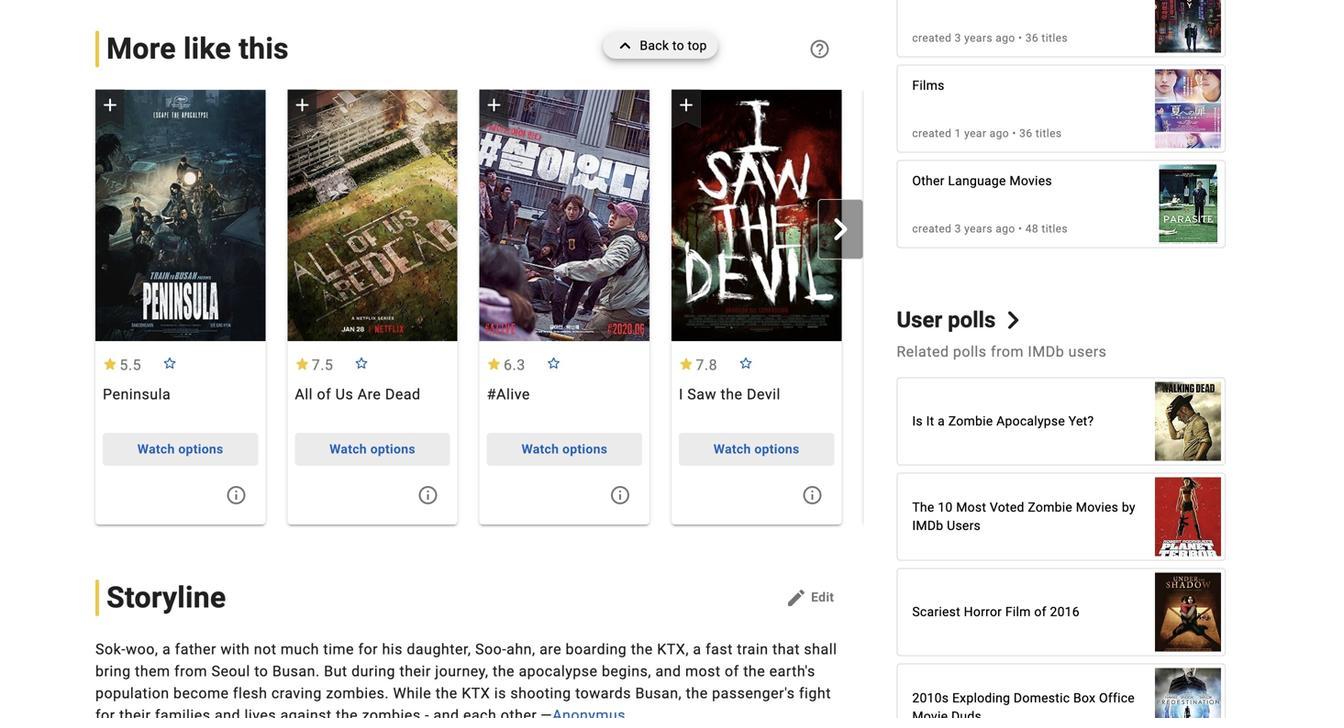 Task type: vqa. For each thing, say whether or not it's contained in the screenshot.
credits
no



Task type: describe. For each thing, give the bounding box(es) containing it.
zombies
[[362, 707, 421, 718]]

36 for created 1 year ago
[[1020, 127, 1033, 140]]

the door into summer (2021) image
[[1155, 60, 1221, 158]]

users
[[1069, 343, 1107, 360]]

2016
[[1050, 605, 1080, 620]]

the down most
[[686, 685, 708, 702]]

rose mcgowan in planet terror (2007) image
[[1155, 468, 1221, 566]]

yet?
[[1069, 414, 1094, 429]]

earth's
[[769, 663, 815, 680]]

seoul
[[211, 663, 250, 680]]

journey,
[[435, 663, 489, 680]]

watch for #alive
[[522, 442, 559, 457]]

add to watchlist image
[[864, 90, 893, 131]]

back to top
[[640, 38, 707, 53]]

devil
[[747, 386, 781, 403]]

watch options for #alive
[[522, 442, 608, 457]]

0 horizontal spatial and
[[215, 707, 240, 718]]

peninsula link
[[95, 385, 265, 422]]

related polls from imdb users
[[897, 343, 1107, 360]]

edit button
[[778, 583, 842, 613]]

i saw the devil image
[[672, 90, 842, 341]]

add image for 7.8
[[675, 94, 697, 116]]

box
[[1073, 691, 1096, 706]]

is
[[494, 685, 506, 702]]

craving
[[271, 685, 322, 702]]

movies inside the 10 most voted zombie movies by imdb users
[[1076, 500, 1119, 515]]

busan,
[[635, 685, 682, 702]]

more
[[106, 32, 176, 66]]

watch options button for all of us are dead
[[295, 433, 450, 466]]

star inline image
[[679, 358, 694, 370]]

not
[[254, 641, 277, 658]]

all of us are dead
[[295, 386, 421, 403]]

created for films
[[912, 127, 952, 140]]

more information image
[[809, 38, 831, 60]]

lives
[[244, 707, 276, 718]]

group containing 7.8
[[672, 90, 842, 525]]

user polls link
[[897, 307, 1022, 333]]

a for zombie
[[938, 414, 945, 429]]

1 horizontal spatial imdb
[[1028, 343, 1065, 360]]

is
[[912, 414, 923, 429]]

polls for user
[[948, 307, 996, 333]]

0 vertical spatial •
[[1018, 32, 1022, 45]]

oldboy (2003) image
[[1155, 0, 1221, 62]]

add image for 5.5
[[99, 94, 121, 116]]

office
[[1099, 691, 1135, 706]]

all
[[295, 386, 313, 403]]

watch options button for i saw the devil
[[679, 433, 834, 466]]

become
[[173, 685, 229, 702]]

i
[[679, 386, 683, 403]]

watch options for all of us are dead
[[330, 442, 415, 457]]

i saw the devil link
[[672, 385, 842, 422]]

-
[[425, 707, 429, 718]]

1 horizontal spatial for
[[358, 641, 378, 658]]

expand less image
[[614, 33, 640, 59]]

36 for created 3 years ago
[[1026, 32, 1039, 45]]

storyline
[[106, 581, 226, 615]]

families
[[155, 707, 211, 718]]

is it a zombie apocalypse yet?
[[912, 414, 1094, 429]]

the right saw
[[721, 386, 743, 403]]

apocalypse
[[997, 414, 1065, 429]]

each
[[463, 707, 497, 718]]

5.5
[[120, 356, 141, 374]]

exploding
[[952, 691, 1010, 706]]

titles for films
[[1036, 127, 1062, 140]]

ago for other language movies
[[996, 223, 1015, 235]]

top
[[688, 38, 707, 53]]

edit image
[[785, 587, 808, 609]]

• for films
[[1012, 127, 1016, 140]]

a for father
[[162, 641, 171, 658]]

voted
[[990, 500, 1025, 515]]

horror
[[964, 605, 1002, 620]]

language
[[948, 173, 1006, 189]]

during
[[351, 663, 395, 680]]

user
[[897, 307, 942, 333]]

to inside sok-woo, a father with not much time for his daughter, soo-ahn, are boarding the ktx, a fast train that shall bring them from seoul to busan. but during their journey, the apocalypse begins, and most of the earth's population become flesh craving zombies. while the ktx is shooting towards busan, the passenger's fight for their families and lives against the zombies - and each other.
[[254, 663, 268, 680]]

edit
[[811, 590, 834, 605]]

watch options for i saw the devil
[[714, 442, 800, 457]]

from inside sok-woo, a father with not much time for his daughter, soo-ahn, are boarding the ktx, a fast train that shall bring them from seoul to busan. but during their journey, the apocalypse begins, and most of the earth's population become flesh craving zombies. while the ktx is shooting towards busan, the passenger's fight for their families and lives against the zombies - and each other.
[[174, 663, 207, 680]]

0 vertical spatial ago
[[996, 32, 1015, 45]]

watch options button for peninsula
[[103, 433, 258, 466]]

star inline image for 7.5
[[295, 358, 309, 370]]

soo-
[[475, 641, 507, 658]]

song kang-ho, jung ik-han, jung hyun-jun, joo-hyung lee, lee ji-hye, lee sun-kyun, cho yeo-jeong, park myeong-hoon, park keun-rok, jang hye-jin, choi woo-sik, park seo-joon, park so-dam, lee jeong-eun, and jung ji-so in parasite (2019) image
[[1155, 155, 1221, 253]]

2 horizontal spatial of
[[1034, 605, 1047, 620]]

options for #alive
[[562, 442, 608, 457]]

films
[[912, 78, 945, 93]]

more about this image for #alive
[[609, 484, 631, 506]]

his
[[382, 641, 403, 658]]

shooting
[[510, 685, 571, 702]]

the 10 most voted zombie movies by imdb users
[[912, 500, 1136, 533]]

ktx
[[462, 685, 490, 702]]

sok-woo, a father with not much time for his daughter, soo-ahn, are boarding the ktx, a fast train that shall bring them from seoul to busan. but during their journey, the apocalypse begins, and most of the earth's population become flesh craving zombies. while the ktx is shooting towards busan, the passenger's fight for their families and lives against the zombies - and each other.
[[95, 641, 837, 718]]

shall
[[804, 641, 837, 658]]

while
[[393, 685, 431, 702]]

woo,
[[126, 641, 158, 658]]

train
[[737, 641, 768, 658]]

options for i saw the devil
[[755, 442, 800, 457]]

1 vertical spatial their
[[119, 707, 151, 718]]

zombie inside the 10 most voted zombie movies by imdb users
[[1028, 500, 1073, 515]]

2010s
[[912, 691, 949, 706]]

7.5
[[312, 356, 333, 374]]

#alive link
[[480, 385, 650, 422]]

population
[[95, 685, 169, 702]]

2010s exploding domestic box office movie duds link
[[898, 659, 1225, 718]]

it
[[926, 414, 934, 429]]

ktx,
[[657, 641, 689, 658]]

daughter,
[[407, 641, 471, 658]]

0 vertical spatial their
[[400, 663, 431, 680]]

this
[[239, 32, 289, 66]]

but
[[324, 663, 347, 680]]

the 10 most voted zombie movies by imdb users link
[[898, 468, 1225, 566]]

#alive
[[487, 386, 530, 403]]

time
[[323, 641, 354, 658]]

bring
[[95, 663, 131, 680]]

options for peninsula
[[178, 442, 223, 457]]

3 for created 3 years ago • 48 titles
[[955, 223, 961, 235]]

predestination (2014) image
[[1155, 659, 1221, 718]]

0 horizontal spatial movies
[[1010, 173, 1052, 189]]

all of us are dead image
[[287, 90, 458, 341]]



Task type: locate. For each thing, give the bounding box(es) containing it.
0 horizontal spatial of
[[317, 386, 331, 403]]

star inline image for 6.3
[[487, 358, 502, 370]]

• for other language movies
[[1018, 223, 1022, 235]]

all of us are dead link
[[287, 385, 458, 422]]

watch options button down i saw the devil link
[[679, 433, 834, 466]]

star border inline image for 5.5
[[162, 357, 177, 369]]

titles for other language movies
[[1042, 223, 1068, 235]]

saw
[[687, 386, 717, 403]]

star inline image left 7.5
[[295, 358, 309, 370]]

peninsula image
[[95, 90, 265, 341]]

1 vertical spatial •
[[1012, 127, 1016, 140]]

father
[[175, 641, 216, 658]]

0 vertical spatial titles
[[1042, 32, 1068, 45]]

busan.
[[272, 663, 320, 680]]

other.
[[501, 707, 540, 718]]

to down not
[[254, 663, 268, 680]]

star inline image left 5.5
[[103, 358, 117, 370]]

for up during
[[358, 641, 378, 658]]

0 vertical spatial movies
[[1010, 173, 1052, 189]]

options down #alive link
[[562, 442, 608, 457]]

0 horizontal spatial for
[[95, 707, 115, 718]]

2 watch options button from the left
[[295, 433, 450, 466]]

star border inline image up i saw the devil
[[738, 357, 753, 369]]

other
[[912, 173, 945, 189]]

more about this image
[[225, 484, 247, 506], [417, 484, 439, 506], [609, 484, 631, 506], [801, 484, 823, 506]]

10
[[938, 500, 953, 515]]

group
[[73, 90, 1034, 528], [95, 90, 265, 525], [95, 90, 265, 341], [287, 90, 458, 525], [287, 90, 458, 341], [480, 90, 650, 525], [480, 90, 650, 341], [672, 90, 842, 525], [672, 90, 842, 341], [864, 90, 1034, 525], [864, 90, 1034, 341]]

watch for peninsula
[[137, 442, 175, 457]]

0 horizontal spatial zombie
[[948, 414, 993, 429]]

i saw the devil
[[679, 386, 781, 403]]

1 vertical spatial 3
[[955, 223, 961, 235]]

much
[[281, 641, 319, 658]]

1 created from the top
[[912, 32, 952, 45]]

like
[[183, 32, 231, 66]]

for down population
[[95, 707, 115, 718]]

users
[[947, 518, 981, 533]]

0 horizontal spatial their
[[119, 707, 151, 718]]

0 horizontal spatial a
[[162, 641, 171, 658]]

that
[[773, 641, 800, 658]]

watch down all of us are dead link
[[330, 442, 367, 457]]

of down fast
[[725, 663, 739, 680]]

3 for created 3 years ago • 36 titles
[[955, 32, 961, 45]]

and right -
[[433, 707, 459, 718]]

them
[[135, 663, 170, 680]]

2 created from the top
[[912, 127, 952, 140]]

2 vertical spatial ago
[[996, 223, 1015, 235]]

watch for i saw the devil
[[714, 442, 751, 457]]

3 add image from the left
[[675, 94, 697, 116]]

2 3 from the top
[[955, 223, 961, 235]]

1 vertical spatial movies
[[1076, 500, 1119, 515]]

2 add image from the left
[[291, 94, 313, 116]]

to left top
[[672, 38, 684, 53]]

1 horizontal spatial their
[[400, 663, 431, 680]]

2 horizontal spatial a
[[938, 414, 945, 429]]

chevron right inline image
[[830, 219, 852, 241]]

0 vertical spatial to
[[672, 38, 684, 53]]

star inline image
[[103, 358, 117, 370], [295, 358, 309, 370], [487, 358, 502, 370]]

watch options button for #alive
[[487, 433, 642, 466]]

2 horizontal spatial star inline image
[[487, 358, 502, 370]]

the up passenger's
[[743, 663, 765, 680]]

movies
[[1010, 173, 1052, 189], [1076, 500, 1119, 515]]

a right it
[[938, 414, 945, 429]]

1 horizontal spatial a
[[693, 641, 702, 658]]

star border inline image
[[162, 357, 177, 369], [354, 357, 369, 369], [738, 357, 753, 369]]

chevron right inline image
[[1005, 311, 1022, 329]]

1 watch options button from the left
[[103, 433, 258, 466]]

a right woo, on the left of page
[[162, 641, 171, 658]]

3 watch options from the left
[[522, 442, 608, 457]]

4 watch options button from the left
[[679, 433, 834, 466]]

1 horizontal spatial star inline image
[[295, 358, 309, 370]]

1 more about this image from the left
[[225, 484, 247, 506]]

created 1 year ago • 36 titles
[[912, 127, 1062, 140]]

years
[[964, 32, 993, 45], [964, 223, 993, 235]]

created for other language movies
[[912, 223, 952, 235]]

1 horizontal spatial and
[[433, 707, 459, 718]]

1 horizontal spatial zombie
[[1028, 500, 1073, 515]]

star border inline image for 7.5
[[354, 357, 369, 369]]

watch options down all of us are dead link
[[330, 442, 415, 457]]

scariest horror film of 2016
[[912, 605, 1080, 620]]

1 horizontal spatial add image
[[291, 94, 313, 116]]

more about this image for peninsula
[[225, 484, 247, 506]]

the down journey,
[[436, 685, 458, 702]]

2 watch options from the left
[[330, 442, 415, 457]]

year
[[964, 127, 987, 140]]

group containing 7.5
[[287, 90, 458, 525]]

years for 36 titles
[[964, 32, 993, 45]]

add image
[[99, 94, 121, 116], [291, 94, 313, 116], [675, 94, 697, 116]]

star border inline image right 5.5
[[162, 357, 177, 369]]

3 star border inline image from the left
[[738, 357, 753, 369]]

from down 'father'
[[174, 663, 207, 680]]

andrew lincoln in the walking dead (2010) image
[[1155, 373, 1221, 470]]

0 horizontal spatial from
[[174, 663, 207, 680]]

1 vertical spatial ago
[[990, 127, 1009, 140]]

2 star border inline image from the left
[[354, 357, 369, 369]]

7.8
[[696, 356, 718, 374]]

from
[[991, 343, 1024, 360], [174, 663, 207, 680]]

0 vertical spatial years
[[964, 32, 993, 45]]

2 years from the top
[[964, 223, 993, 235]]

to inside back to top button
[[672, 38, 684, 53]]

0 horizontal spatial to
[[254, 663, 268, 680]]

2 vertical spatial of
[[725, 663, 739, 680]]

created 3 years ago • 36 titles
[[912, 32, 1068, 45]]

1 horizontal spatial star border inline image
[[354, 357, 369, 369]]

1 watch options from the left
[[137, 442, 223, 457]]

3
[[955, 32, 961, 45], [955, 223, 961, 235]]

the up is
[[493, 663, 515, 680]]

of left us
[[317, 386, 331, 403]]

0 horizontal spatial imdb
[[912, 518, 944, 533]]

2 vertical spatial created
[[912, 223, 952, 235]]

2 options from the left
[[370, 442, 415, 457]]

a
[[938, 414, 945, 429], [162, 641, 171, 658], [693, 641, 702, 658]]

of inside group
[[317, 386, 331, 403]]

0 vertical spatial 3
[[955, 32, 961, 45]]

scariest horror film of 2016 link
[[898, 563, 1225, 661]]

#alive image
[[480, 90, 650, 341]]

0 vertical spatial of
[[317, 386, 331, 403]]

most
[[685, 663, 721, 680]]

a left fast
[[693, 641, 702, 658]]

zombie
[[948, 414, 993, 429], [1028, 500, 1073, 515]]

zombie right 'voted' at right bottom
[[1028, 500, 1073, 515]]

2 star inline image from the left
[[295, 358, 309, 370]]

0 vertical spatial imdb
[[1028, 343, 1065, 360]]

1 vertical spatial zombie
[[1028, 500, 1073, 515]]

to
[[672, 38, 684, 53], [254, 663, 268, 680]]

imdb left users at the right
[[1028, 343, 1065, 360]]

us
[[335, 386, 353, 403]]

of
[[317, 386, 331, 403], [1034, 605, 1047, 620], [725, 663, 739, 680]]

3 watch from the left
[[522, 442, 559, 457]]

their up while
[[400, 663, 431, 680]]

created left the 1
[[912, 127, 952, 140]]

0 horizontal spatial add image
[[99, 94, 121, 116]]

1 add image from the left
[[99, 94, 121, 116]]

3 star inline image from the left
[[487, 358, 502, 370]]

options down all of us are dead link
[[370, 442, 415, 457]]

6.3
[[504, 356, 525, 374]]

group containing 6.3
[[480, 90, 650, 525]]

3 more about this image from the left
[[609, 484, 631, 506]]

0 vertical spatial for
[[358, 641, 378, 658]]

36
[[1026, 32, 1039, 45], [1020, 127, 1033, 140]]

duds
[[951, 709, 982, 718]]

imdb inside the 10 most voted zombie movies by imdb users
[[912, 518, 944, 533]]

polls left chevron right inline image
[[948, 307, 996, 333]]

3 created from the top
[[912, 223, 952, 235]]

2 more about this image from the left
[[417, 484, 439, 506]]

1 vertical spatial years
[[964, 223, 993, 235]]

add image for 7.5
[[291, 94, 313, 116]]

1 vertical spatial 36
[[1020, 127, 1033, 140]]

film
[[1005, 605, 1031, 620]]

watch options button down peninsula link
[[103, 433, 258, 466]]

options for all of us are dead
[[370, 442, 415, 457]]

the
[[912, 500, 935, 515]]

2 horizontal spatial star border inline image
[[738, 357, 753, 369]]

scariest
[[912, 605, 961, 620]]

4 more about this image from the left
[[801, 484, 823, 506]]

0 horizontal spatial star border inline image
[[162, 357, 177, 369]]

2 vertical spatial •
[[1018, 223, 1022, 235]]

of inside sok-woo, a father with not much time for his daughter, soo-ahn, are boarding the ktx, a fast train that shall bring them from seoul to busan. but during their journey, the apocalypse begins, and most of the earth's population become flesh craving zombies. while the ktx is shooting towards busan, the passenger's fight for their families and lives against the zombies - and each other.
[[725, 663, 739, 680]]

watch options down i saw the devil link
[[714, 442, 800, 457]]

2010s exploding domestic box office movie duds
[[912, 691, 1135, 718]]

2 vertical spatial titles
[[1042, 223, 1068, 235]]

watch options down peninsula link
[[137, 442, 223, 457]]

1 years from the top
[[964, 32, 993, 45]]

is it a zombie apocalypse yet? link
[[898, 373, 1225, 470]]

1 options from the left
[[178, 442, 223, 457]]

3 watch options button from the left
[[487, 433, 642, 466]]

movie
[[912, 709, 948, 718]]

more about this image for i saw the devil
[[801, 484, 823, 506]]

watch options button
[[103, 433, 258, 466], [295, 433, 450, 466], [487, 433, 642, 466], [679, 433, 834, 466]]

2 watch from the left
[[330, 442, 367, 457]]

48
[[1026, 223, 1039, 235]]

star border inline image
[[546, 357, 561, 369]]

the call image
[[864, 90, 1034, 341]]

1 vertical spatial from
[[174, 663, 207, 680]]

watch options for peninsula
[[137, 442, 223, 457]]

1 vertical spatial of
[[1034, 605, 1047, 620]]

0 horizontal spatial star inline image
[[103, 358, 117, 370]]

watch options
[[137, 442, 223, 457], [330, 442, 415, 457], [522, 442, 608, 457], [714, 442, 800, 457]]

the down "zombies."
[[336, 707, 358, 718]]

towards
[[575, 685, 631, 702]]

narges rashidi and avin manshadi in under the shadow (2016) image
[[1155, 563, 1221, 661]]

created
[[912, 32, 952, 45], [912, 127, 952, 140], [912, 223, 952, 235]]

years for 48 titles
[[964, 223, 993, 235]]

2 horizontal spatial and
[[656, 663, 681, 680]]

0 vertical spatial 36
[[1026, 32, 1039, 45]]

by
[[1122, 500, 1136, 515]]

movies left by
[[1076, 500, 1119, 515]]

1 horizontal spatial to
[[672, 38, 684, 53]]

1 vertical spatial polls
[[953, 343, 987, 360]]

and
[[656, 663, 681, 680], [215, 707, 240, 718], [433, 707, 459, 718]]

polls down the user polls link
[[953, 343, 987, 360]]

1 vertical spatial for
[[95, 707, 115, 718]]

are
[[358, 386, 381, 403]]

ahn,
[[507, 641, 535, 658]]

created up 'films'
[[912, 32, 952, 45]]

add image
[[483, 94, 505, 116]]

domestic
[[1014, 691, 1070, 706]]

star border inline image for 7.8
[[738, 357, 753, 369]]

1 star inline image from the left
[[103, 358, 117, 370]]

more like this
[[106, 32, 289, 66]]

created 3 years ago • 48 titles
[[912, 223, 1068, 235]]

imdb
[[1028, 343, 1065, 360], [912, 518, 944, 533]]

from down chevron right inline image
[[991, 343, 1024, 360]]

1 horizontal spatial movies
[[1076, 500, 1119, 515]]

watch for all of us are dead
[[330, 442, 367, 457]]

1 vertical spatial created
[[912, 127, 952, 140]]

are
[[540, 641, 562, 658]]

1 vertical spatial to
[[254, 663, 268, 680]]

watch down i saw the devil link
[[714, 442, 751, 457]]

more about this image for all of us are dead
[[417, 484, 439, 506]]

4 options from the left
[[755, 442, 800, 457]]

other language movies
[[912, 173, 1052, 189]]

the up begins,
[[631, 641, 653, 658]]

ago for films
[[990, 127, 1009, 140]]

and down flesh
[[215, 707, 240, 718]]

1 vertical spatial imdb
[[912, 518, 944, 533]]

and down ktx, at the bottom of the page
[[656, 663, 681, 680]]

star inline image for 5.5
[[103, 358, 117, 370]]

0 vertical spatial created
[[912, 32, 952, 45]]

0 vertical spatial zombie
[[948, 414, 993, 429]]

star border inline image up all of us are dead
[[354, 357, 369, 369]]

watch down #alive link
[[522, 442, 559, 457]]

watch options down #alive link
[[522, 442, 608, 457]]

created down 'other'
[[912, 223, 952, 235]]

options down peninsula link
[[178, 442, 223, 457]]

of right film
[[1034, 605, 1047, 620]]

fast
[[706, 641, 733, 658]]

1 vertical spatial titles
[[1036, 127, 1062, 140]]

movies up "48"
[[1010, 173, 1052, 189]]

0 vertical spatial polls
[[948, 307, 996, 333]]

1 horizontal spatial from
[[991, 343, 1024, 360]]

1 3 from the top
[[955, 32, 961, 45]]

0 vertical spatial from
[[991, 343, 1024, 360]]

boarding
[[566, 641, 627, 658]]

1 watch from the left
[[137, 442, 175, 457]]

titles
[[1042, 32, 1068, 45], [1036, 127, 1062, 140], [1042, 223, 1068, 235]]

zombie right it
[[948, 414, 993, 429]]

apocalypse
[[519, 663, 598, 680]]

1 horizontal spatial of
[[725, 663, 739, 680]]

polls for related
[[953, 343, 987, 360]]

star inline image left 6.3
[[487, 358, 502, 370]]

1 star border inline image from the left
[[162, 357, 177, 369]]

their down population
[[119, 707, 151, 718]]

3 options from the left
[[562, 442, 608, 457]]

most
[[956, 500, 987, 515]]

watch down peninsula link
[[137, 442, 175, 457]]

2 horizontal spatial add image
[[675, 94, 697, 116]]

watch options button down #alive link
[[487, 433, 642, 466]]

watch options button down all of us are dead link
[[295, 433, 450, 466]]

user polls
[[897, 307, 996, 333]]

4 watch from the left
[[714, 442, 751, 457]]

against
[[280, 707, 332, 718]]

with
[[221, 641, 250, 658]]

4 watch options from the left
[[714, 442, 800, 457]]

options down i saw the devil link
[[755, 442, 800, 457]]

imdb down the
[[912, 518, 944, 533]]



